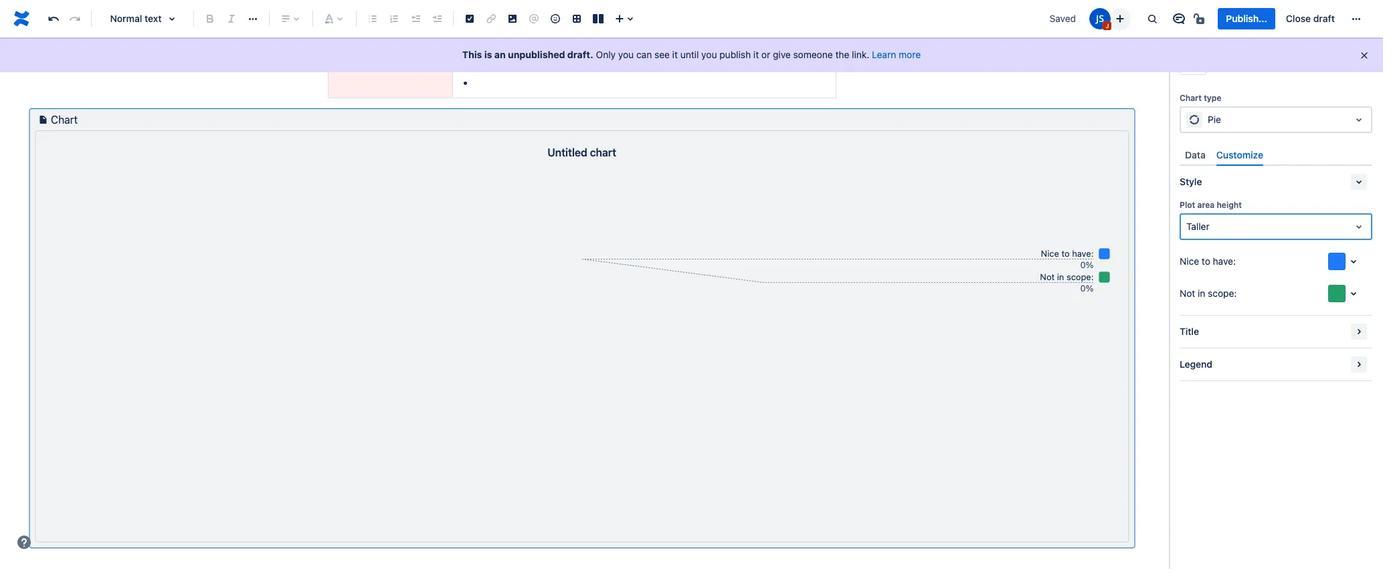 Task type: vqa. For each thing, say whether or not it's contained in the screenshot.
CONVERSATION.
no



Task type: locate. For each thing, give the bounding box(es) containing it.
0 horizontal spatial chart
[[51, 114, 78, 126]]

1 horizontal spatial it
[[754, 49, 759, 60]]

1 you from the left
[[618, 49, 634, 60]]

redo ⌘⇧z image
[[67, 11, 83, 27]]

help image
[[16, 535, 32, 551]]

normal text button
[[97, 4, 188, 33]]

open image up nice to have: icon
[[1352, 219, 1368, 235]]

not in scope:
[[1180, 288, 1237, 299]]

close
[[1286, 13, 1311, 24]]

see
[[655, 49, 670, 60]]

1 expand image from the top
[[1352, 324, 1368, 340]]

not in scope: image
[[1346, 286, 1362, 302]]

learn more link
[[872, 49, 921, 60]]

the
[[836, 49, 850, 60]]

1 horizontal spatial you
[[702, 49, 717, 60]]

mention image
[[526, 11, 542, 27]]

normal
[[110, 13, 142, 24]]

confluence image
[[11, 8, 32, 29], [11, 8, 32, 29]]

type
[[1204, 93, 1222, 103]]

close image
[[1354, 51, 1370, 67]]

italic ⌘i image
[[224, 11, 240, 27]]

expand image
[[1352, 324, 1368, 340], [1352, 357, 1368, 373]]

you
[[618, 49, 634, 60], [702, 49, 717, 60]]

more
[[899, 49, 921, 60]]

table image
[[569, 11, 585, 27]]

customize
[[1217, 149, 1264, 161]]

0 vertical spatial chart
[[1180, 93, 1202, 103]]

expand image for legend
[[1352, 357, 1368, 373]]

publish... button
[[1219, 8, 1276, 29]]

0 vertical spatial expand image
[[1352, 324, 1368, 340]]

it
[[673, 49, 678, 60], [754, 49, 759, 60]]

1 horizontal spatial chart image
[[1185, 54, 1202, 70]]

untitled chart
[[548, 147, 616, 159]]

height
[[1217, 200, 1242, 210]]

chart image
[[1185, 54, 1202, 70], [35, 112, 51, 128]]

2 expand image from the top
[[1352, 357, 1368, 373]]

meetings
[[475, 56, 519, 68]]

title
[[1180, 326, 1200, 338]]

unpublished
[[508, 49, 565, 60]]

tab list
[[1180, 144, 1373, 166]]

0 horizontal spatial it
[[673, 49, 678, 60]]

pie chart image
[[1187, 112, 1203, 128]]

draft.
[[568, 49, 594, 60]]

legend
[[1180, 359, 1213, 370]]

expand image for title
[[1352, 324, 1368, 340]]

chart image for untitled
[[35, 112, 51, 128]]

invite to edit image
[[1113, 10, 1129, 26]]

0 horizontal spatial chart image
[[35, 112, 51, 128]]

in
[[1198, 288, 1206, 299]]

or
[[762, 49, 771, 60]]

add image, video, or file image
[[505, 11, 521, 27]]

action item image
[[462, 11, 478, 27]]

1 vertical spatial chart image
[[35, 112, 51, 128]]

it left 'or'
[[754, 49, 759, 60]]

open image down close icon
[[1352, 112, 1368, 128]]

1 open image from the top
[[1352, 112, 1368, 128]]

0 vertical spatial open image
[[1352, 112, 1368, 128]]

1 vertical spatial open image
[[1352, 219, 1368, 235]]

until
[[681, 49, 699, 60]]

nice
[[1180, 256, 1200, 267]]

area
[[1198, 200, 1215, 210]]

1 it from the left
[[673, 49, 678, 60]]

it right see at the left top
[[673, 49, 678, 60]]

1 vertical spatial chart
[[51, 114, 78, 126]]

1 vertical spatial expand image
[[1352, 357, 1368, 373]]

can
[[637, 49, 652, 60]]

bold ⌘b image
[[202, 11, 218, 27]]

chart type
[[1180, 93, 1222, 103]]

indent tab image
[[429, 11, 445, 27]]

0 vertical spatial chart image
[[1185, 54, 1202, 70]]

1 horizontal spatial chart
[[1180, 93, 1202, 103]]

2 open image from the top
[[1352, 219, 1368, 235]]

tab list containing data
[[1180, 144, 1373, 166]]

link.
[[852, 49, 870, 60]]

you left can
[[618, 49, 634, 60]]

0 horizontal spatial you
[[618, 49, 634, 60]]

comment icon image
[[1172, 11, 1188, 27]]

you right 'until'
[[702, 49, 717, 60]]

dismiss image
[[1360, 50, 1370, 61]]

publish...
[[1227, 13, 1268, 24]]

chart
[[1180, 93, 1202, 103], [51, 114, 78, 126]]

open image
[[1352, 112, 1368, 128], [1352, 219, 1368, 235]]



Task type: describe. For each thing, give the bounding box(es) containing it.
learn
[[872, 49, 897, 60]]

plot area height
[[1180, 200, 1242, 210]]

normal text
[[110, 13, 162, 24]]

saved
[[1050, 13, 1076, 24]]

have:
[[1213, 256, 1236, 267]]

taller
[[1187, 221, 1210, 232]]

close draft button
[[1278, 8, 1343, 29]]

an
[[495, 49, 506, 60]]

nice to have: image
[[1346, 254, 1362, 270]]

data
[[1185, 149, 1206, 161]]

chart for chart
[[51, 114, 78, 126]]

is
[[485, 49, 492, 60]]

someone
[[794, 49, 833, 60]]

pie
[[1208, 114, 1222, 125]]

chart for chart type
[[1180, 93, 1202, 103]]

only
[[596, 49, 616, 60]]

open image for chart type
[[1352, 112, 1368, 128]]

to
[[1202, 256, 1211, 267]]

no restrictions image
[[1193, 11, 1209, 27]]

2 you from the left
[[702, 49, 717, 60]]

give
[[773, 49, 791, 60]]

chart image for chart
[[1185, 54, 1202, 70]]

jacob simon image
[[1090, 8, 1111, 29]]

draft
[[1314, 13, 1335, 24]]

this
[[462, 49, 482, 60]]

numbered list ⌘⇧7 image
[[386, 11, 402, 27]]

nice to have:
[[1180, 256, 1236, 267]]

link image
[[483, 11, 499, 27]]

undo ⌘z image
[[46, 11, 62, 27]]

more image
[[1349, 11, 1365, 27]]

chart
[[590, 147, 616, 159]]

layouts image
[[590, 11, 606, 27]]

untitled
[[548, 147, 588, 159]]

scope:
[[1208, 288, 1237, 299]]

this is an unpublished draft. only you can see it until you publish it or give someone the link. learn more
[[462, 49, 921, 60]]

plot
[[1180, 200, 1196, 210]]

find and replace image
[[1145, 11, 1161, 27]]

collapse image
[[1352, 174, 1368, 190]]

outdent ⇧tab image
[[408, 11, 424, 27]]

2 it from the left
[[754, 49, 759, 60]]

publish
[[720, 49, 751, 60]]

open image for plot area height
[[1352, 219, 1368, 235]]

style
[[1180, 176, 1203, 188]]

close draft
[[1286, 13, 1335, 24]]

emoji image
[[548, 11, 564, 27]]

bullet list ⌘⇧8 image
[[365, 11, 381, 27]]

not
[[1180, 288, 1196, 299]]

text
[[145, 13, 162, 24]]

more formatting image
[[245, 11, 261, 27]]



